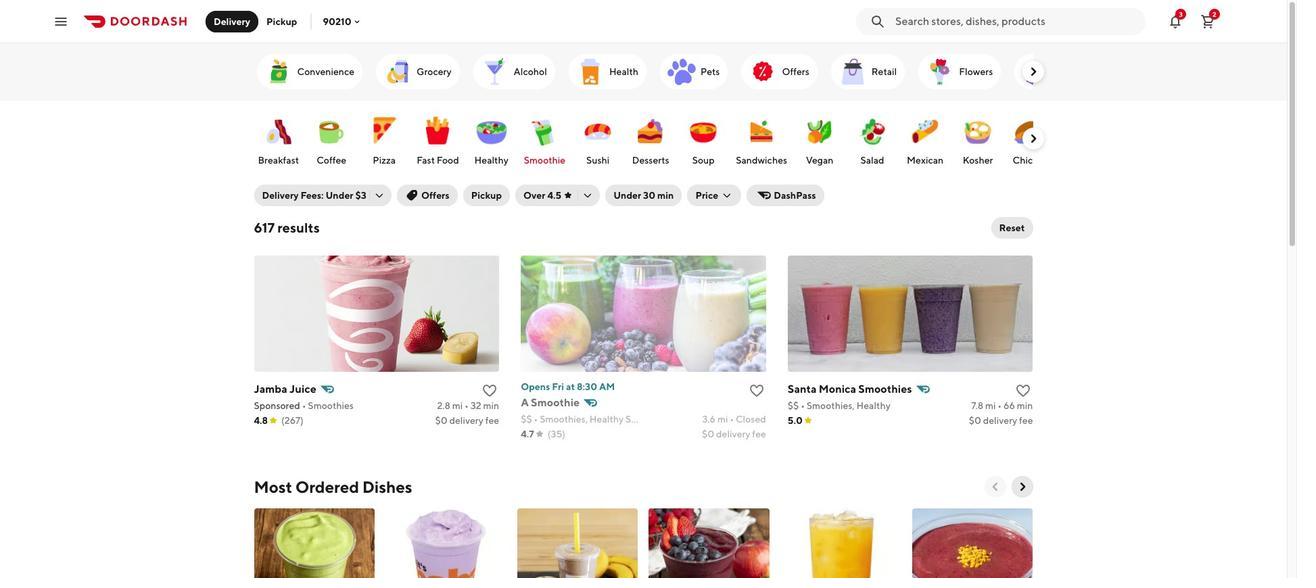 Task type: locate. For each thing, give the bounding box(es) containing it.
1 vertical spatial $$
[[521, 414, 532, 425]]

$​0 delivery fee
[[435, 415, 499, 426], [969, 415, 1033, 426], [702, 429, 766, 440]]

0 horizontal spatial fee
[[486, 415, 499, 426]]

•
[[302, 401, 306, 411], [465, 401, 469, 411], [801, 401, 805, 411], [998, 401, 1002, 411], [534, 414, 538, 425], [730, 414, 734, 425]]

smoothies,
[[807, 401, 855, 411], [540, 414, 588, 425]]

0 horizontal spatial $​0
[[435, 415, 448, 426]]

delivery fees: under $3
[[262, 190, 367, 201]]

1 horizontal spatial $​0 delivery fee
[[702, 429, 766, 440]]

0 horizontal spatial pickup
[[267, 16, 297, 27]]

delivery
[[449, 415, 484, 426], [983, 415, 1018, 426], [716, 429, 751, 440]]

2 horizontal spatial $​0
[[969, 415, 982, 426]]

most ordered dishes
[[254, 478, 412, 497]]

delivery down 7.8 mi • 66 min
[[983, 415, 1018, 426]]

90210 button
[[323, 16, 362, 27]]

min for santa monica smoothies
[[1017, 401, 1033, 411]]

2 horizontal spatial healthy
[[857, 401, 891, 411]]

0 vertical spatial next button of carousel image
[[1027, 65, 1040, 78]]

2 horizontal spatial fee
[[1020, 415, 1033, 426]]

2 click to add this store to your saved list image from the left
[[1016, 383, 1032, 399]]

santa
[[788, 383, 817, 396]]

pickup
[[267, 16, 297, 27], [471, 190, 502, 201]]

1 horizontal spatial delivery
[[716, 429, 751, 440]]

jamba juice
[[254, 383, 317, 396]]

under left 30
[[614, 190, 642, 201]]

1 horizontal spatial mi
[[718, 414, 728, 425]]

fee down '2.8 mi • 32 min'
[[486, 415, 499, 426]]

retail
[[872, 66, 897, 77]]

healthy down santa monica smoothies
[[857, 401, 891, 411]]

most
[[254, 478, 292, 497]]

next button of carousel image
[[1016, 480, 1029, 494]]

1 vertical spatial offers
[[421, 190, 450, 201]]

1 under from the left
[[326, 190, 354, 201]]

0 vertical spatial delivery
[[214, 16, 250, 27]]

$​0 delivery fee down '2.8 mi • 32 min'
[[435, 415, 499, 426]]

smoothie up over 4.5
[[524, 155, 566, 166]]

offers button
[[397, 185, 458, 206]]

3
[[1179, 10, 1183, 18]]

32
[[471, 401, 482, 411]]

0 horizontal spatial $​0 delivery fee
[[435, 415, 499, 426]]

min down click to add this store to your saved list icon
[[483, 401, 499, 411]]

smoothie
[[524, 155, 566, 166], [531, 396, 580, 409]]

min right 30
[[658, 190, 674, 201]]

0 horizontal spatial min
[[483, 401, 499, 411]]

fee for santa monica smoothies
[[1020, 415, 1033, 426]]

mexican
[[907, 155, 944, 166]]

$$ up 5.0
[[788, 401, 799, 411]]

alcohol image
[[479, 55, 511, 88]]

4.7
[[521, 429, 534, 440]]

at
[[566, 382, 575, 392]]

$​0 for jamba juice
[[435, 415, 448, 426]]

1 horizontal spatial $​0
[[702, 429, 715, 440]]

1 horizontal spatial pickup button
[[463, 185, 510, 206]]

fee down closed
[[753, 429, 766, 440]]

pickup button up convenience icon
[[258, 10, 305, 32]]

flowers image
[[924, 55, 957, 88]]

delivery down "3.6 mi • closed" at the right bottom of page
[[716, 429, 751, 440]]

1 horizontal spatial smoothies,
[[807, 401, 855, 411]]

grocery image
[[382, 55, 414, 88]]

1 vertical spatial healthy
[[857, 401, 891, 411]]

1 vertical spatial smoothie
[[531, 396, 580, 409]]

mi for jamba juice
[[452, 401, 463, 411]]

$​0 down the 3.6
[[702, 429, 715, 440]]

1 horizontal spatial delivery
[[262, 190, 299, 201]]

mi right 7.8
[[986, 401, 996, 411]]

1 vertical spatial smoothies,
[[540, 414, 588, 425]]

offers inside offers link
[[782, 66, 810, 77]]

pets image
[[666, 55, 698, 88]]

0 horizontal spatial delivery
[[214, 16, 250, 27]]

min inside "button"
[[658, 190, 674, 201]]

1 horizontal spatial smoothies
[[626, 414, 671, 425]]

0 vertical spatial $$
[[788, 401, 799, 411]]

0 horizontal spatial offers
[[421, 190, 450, 201]]

under 30 min
[[614, 190, 674, 201]]

0 horizontal spatial mi
[[452, 401, 463, 411]]

1 vertical spatial next button of carousel image
[[1027, 132, 1040, 145]]

Store search: begin typing to search for stores available on DoorDash text field
[[896, 14, 1138, 29]]

sandwiches
[[736, 155, 788, 166]]

pets link
[[660, 54, 728, 89]]

$$ up 4.7 on the bottom
[[521, 414, 532, 425]]

fast food
[[417, 155, 459, 166]]

delivery
[[214, 16, 250, 27], [262, 190, 299, 201]]

smoothies, up the (35)
[[540, 414, 588, 425]]

$$
[[788, 401, 799, 411], [521, 414, 532, 425]]

reset
[[1000, 223, 1025, 233]]

healthy for $$ • smoothies, healthy smoothies
[[590, 414, 624, 425]]

pickup button
[[258, 10, 305, 32], [463, 185, 510, 206]]

offers image
[[747, 55, 780, 88]]

$​0 delivery fee down 7.8 mi • 66 min
[[969, 415, 1033, 426]]

2 horizontal spatial smoothies
[[859, 383, 912, 396]]

$​0 for santa monica smoothies
[[969, 415, 982, 426]]

offers right offers icon
[[782, 66, 810, 77]]

2 vertical spatial healthy
[[590, 414, 624, 425]]

delivery for santa monica smoothies
[[983, 415, 1018, 426]]

under left $3
[[326, 190, 354, 201]]

smoothies, down monica
[[807, 401, 855, 411]]

opens fri at 8:30 am
[[521, 382, 615, 392]]

retail link
[[831, 54, 905, 89]]

$​0 down 7.8
[[969, 415, 982, 426]]

• down the juice
[[302, 401, 306, 411]]

next button of carousel image down the store search: begin typing to search for stores available on doordash text box
[[1027, 65, 1040, 78]]

$​0 delivery fee down "3.6 mi • closed" at the right bottom of page
[[702, 429, 766, 440]]

delivery inside button
[[214, 16, 250, 27]]

pickup right delivery button on the top left
[[267, 16, 297, 27]]

fee
[[486, 415, 499, 426], [1020, 415, 1033, 426], [753, 429, 766, 440]]

click to add this store to your saved list image up 7.8 mi • 66 min
[[1016, 383, 1032, 399]]

monica
[[819, 383, 857, 396]]

2 horizontal spatial min
[[1017, 401, 1033, 411]]

healthy down am at the bottom of the page
[[590, 414, 624, 425]]

fees:
[[301, 190, 324, 201]]

0 horizontal spatial smoothies,
[[540, 414, 588, 425]]

2 horizontal spatial mi
[[986, 401, 996, 411]]

next button of carousel image up chicken
[[1027, 132, 1040, 145]]

1 horizontal spatial offers
[[782, 66, 810, 77]]

fee for jamba juice
[[486, 415, 499, 426]]

chicken
[[1013, 155, 1049, 166]]

0 vertical spatial pickup
[[267, 16, 297, 27]]

convenience link
[[257, 54, 363, 89]]

previous button of carousel image
[[989, 480, 1002, 494]]

0 vertical spatial smoothies
[[859, 383, 912, 396]]

pickup left the over
[[471, 190, 502, 201]]

0 vertical spatial offers
[[782, 66, 810, 77]]

min right 66
[[1017, 401, 1033, 411]]

1 horizontal spatial healthy
[[590, 414, 624, 425]]

smoothies left the 3.6
[[626, 414, 671, 425]]

under
[[326, 190, 354, 201], [614, 190, 642, 201]]

0 vertical spatial pickup button
[[258, 10, 305, 32]]

• down santa
[[801, 401, 805, 411]]

1 horizontal spatial click to add this store to your saved list image
[[1016, 383, 1032, 399]]

1 horizontal spatial $$
[[788, 401, 799, 411]]

2.8 mi • 32 min
[[437, 401, 499, 411]]

sushi
[[587, 155, 610, 166]]

1 vertical spatial smoothies
[[308, 401, 354, 411]]

1 vertical spatial delivery
[[262, 190, 299, 201]]

0 horizontal spatial delivery
[[449, 415, 484, 426]]

smoothies right monica
[[859, 383, 912, 396]]

healthy
[[475, 155, 509, 166], [857, 401, 891, 411], [590, 414, 624, 425]]

$$ • smoothies, healthy
[[788, 401, 891, 411]]

alcohol
[[514, 66, 547, 77]]

2 horizontal spatial $​0 delivery fee
[[969, 415, 1033, 426]]

2 horizontal spatial delivery
[[983, 415, 1018, 426]]

click to add this store to your saved list image
[[749, 383, 765, 399], [1016, 383, 1032, 399]]

1 next button of carousel image from the top
[[1027, 65, 1040, 78]]

alcohol link
[[473, 54, 555, 89]]

offers down fast food
[[421, 190, 450, 201]]

reset button
[[992, 217, 1033, 239]]

2 under from the left
[[614, 190, 642, 201]]

3.6
[[703, 414, 716, 425]]

salad
[[861, 155, 885, 166]]

4.5
[[548, 190, 562, 201]]

1 horizontal spatial min
[[658, 190, 674, 201]]

offers
[[782, 66, 810, 77], [421, 190, 450, 201]]

convenience image
[[262, 55, 295, 88]]

santa monica smoothies
[[788, 383, 912, 396]]

0 vertical spatial healthy
[[475, 155, 509, 166]]

1 horizontal spatial pickup
[[471, 190, 502, 201]]

click to add this store to your saved list image up closed
[[749, 383, 765, 399]]

0 horizontal spatial $$
[[521, 414, 532, 425]]

1 vertical spatial pickup button
[[463, 185, 510, 206]]

1 horizontal spatial under
[[614, 190, 642, 201]]

617 results
[[254, 220, 320, 235]]

pickup button left the over
[[463, 185, 510, 206]]

$​0
[[435, 415, 448, 426], [969, 415, 982, 426], [702, 429, 715, 440]]

next button of carousel image
[[1027, 65, 1040, 78], [1027, 132, 1040, 145]]

smoothies
[[859, 383, 912, 396], [308, 401, 354, 411], [626, 414, 671, 425]]

smoothie down fri
[[531, 396, 580, 409]]

mi for santa monica smoothies
[[986, 401, 996, 411]]

under inside "button"
[[614, 190, 642, 201]]

pets
[[701, 66, 720, 77]]

healthy right food
[[475, 155, 509, 166]]

3.6 mi • closed
[[703, 414, 766, 425]]

fee down 7.8 mi • 66 min
[[1020, 415, 1033, 426]]

$​0 down 2.8
[[435, 415, 448, 426]]

smoothies, for $$ • smoothies, healthy
[[807, 401, 855, 411]]

mi right 2.8
[[452, 401, 463, 411]]

1 click to add this store to your saved list image from the left
[[749, 383, 765, 399]]

mi right the 3.6
[[718, 414, 728, 425]]

0 horizontal spatial click to add this store to your saved list image
[[749, 383, 765, 399]]

2.8
[[437, 401, 451, 411]]

closed
[[736, 414, 766, 425]]

0 horizontal spatial smoothies
[[308, 401, 354, 411]]

min
[[658, 190, 674, 201], [483, 401, 499, 411], [1017, 401, 1033, 411]]

0 vertical spatial smoothies,
[[807, 401, 855, 411]]

over 4.5
[[524, 190, 562, 201]]

617
[[254, 220, 275, 235]]

min for jamba juice
[[483, 401, 499, 411]]

healthy for $$ • smoothies, healthy
[[857, 401, 891, 411]]

fri
[[552, 382, 564, 392]]

smoothies down the juice
[[308, 401, 354, 411]]

delivery down '2.8 mi • 32 min'
[[449, 415, 484, 426]]

0 vertical spatial smoothie
[[524, 155, 566, 166]]

mi
[[452, 401, 463, 411], [986, 401, 996, 411], [718, 414, 728, 425]]

0 horizontal spatial under
[[326, 190, 354, 201]]



Task type: vqa. For each thing, say whether or not it's contained in the screenshot.
the middle Smoothies
yes



Task type: describe. For each thing, give the bounding box(es) containing it.
a
[[521, 396, 529, 409]]

price button
[[688, 185, 742, 206]]

open menu image
[[53, 13, 69, 29]]

1 vertical spatial pickup
[[471, 190, 502, 201]]

delivery for jamba juice
[[449, 415, 484, 426]]

flowers
[[960, 66, 993, 77]]

price
[[696, 190, 719, 201]]

smoothies for santa monica smoothies
[[859, 383, 912, 396]]

food
[[437, 155, 459, 166]]

• up 4.7 on the bottom
[[534, 414, 538, 425]]

coffee
[[317, 155, 346, 166]]

7.8 mi • 66 min
[[972, 401, 1033, 411]]

sponsored • smoothies
[[254, 401, 354, 411]]

90210
[[323, 16, 352, 27]]

0 horizontal spatial healthy
[[475, 155, 509, 166]]

opens
[[521, 382, 550, 392]]

2 next button of carousel image from the top
[[1027, 132, 1040, 145]]

health
[[609, 66, 639, 77]]

juice
[[290, 383, 317, 396]]

kosher
[[963, 155, 993, 166]]

convenience
[[297, 66, 355, 77]]

over
[[524, 190, 546, 201]]

smoothies for sponsored • smoothies
[[308, 401, 354, 411]]

sponsored
[[254, 401, 300, 411]]

8:30
[[577, 382, 597, 392]]

$​0 delivery fee for jamba juice
[[435, 415, 499, 426]]

3 items, open order cart image
[[1200, 13, 1216, 29]]

$​0 delivery fee for santa monica smoothies
[[969, 415, 1033, 426]]

offers inside offers button
[[421, 190, 450, 201]]

health image
[[574, 55, 607, 88]]

$3
[[355, 190, 367, 201]]

2
[[1213, 10, 1217, 18]]

click to add this store to your saved list image
[[482, 383, 498, 399]]

health link
[[569, 54, 647, 89]]

smoothies, for $$ • smoothies, healthy smoothies
[[540, 414, 588, 425]]

delivery button
[[206, 10, 258, 32]]

30
[[643, 190, 656, 201]]

under 30 min button
[[606, 185, 682, 206]]

notification bell image
[[1168, 13, 1184, 29]]

catering image
[[1020, 55, 1053, 88]]

$$ • smoothies, healthy smoothies
[[521, 414, 671, 425]]

jamba
[[254, 383, 287, 396]]

pizza
[[373, 155, 396, 166]]

offers link
[[742, 54, 818, 89]]

4.8
[[254, 415, 268, 426]]

a smoothie
[[521, 396, 580, 409]]

results
[[278, 220, 320, 235]]

0 horizontal spatial pickup button
[[258, 10, 305, 32]]

ordered
[[295, 478, 359, 497]]

• left 66
[[998, 401, 1002, 411]]

breakfast
[[258, 155, 299, 166]]

dashpass
[[774, 190, 816, 201]]

delivery for delivery fees: under $3
[[262, 190, 299, 201]]

soup
[[693, 155, 715, 166]]

click to add this store to your saved list image for $$ • smoothies, healthy
[[1016, 383, 1032, 399]]

click to add this store to your saved list image for a smoothie
[[749, 383, 765, 399]]

• left closed
[[730, 414, 734, 425]]

am
[[599, 382, 615, 392]]

5.0
[[788, 415, 803, 426]]

$$ for $$ • smoothies, healthy smoothies
[[521, 414, 532, 425]]

over 4.5 button
[[516, 185, 600, 206]]

flowers link
[[919, 54, 1002, 89]]

1 horizontal spatial fee
[[753, 429, 766, 440]]

2 button
[[1195, 8, 1222, 35]]

retail image
[[837, 55, 869, 88]]

desserts
[[632, 155, 670, 166]]

grocery
[[417, 66, 452, 77]]

vegan
[[806, 155, 834, 166]]

$$ for $$ • smoothies, healthy
[[788, 401, 799, 411]]

delivery for delivery
[[214, 16, 250, 27]]

7.8
[[972, 401, 984, 411]]

2 vertical spatial smoothies
[[626, 414, 671, 425]]

66
[[1004, 401, 1016, 411]]

dashpass button
[[747, 185, 824, 206]]

dishes
[[362, 478, 412, 497]]

grocery link
[[376, 54, 460, 89]]

(35)
[[548, 429, 566, 440]]

(267)
[[282, 415, 304, 426]]

fast
[[417, 155, 435, 166]]

• left 32 on the left bottom of the page
[[465, 401, 469, 411]]



